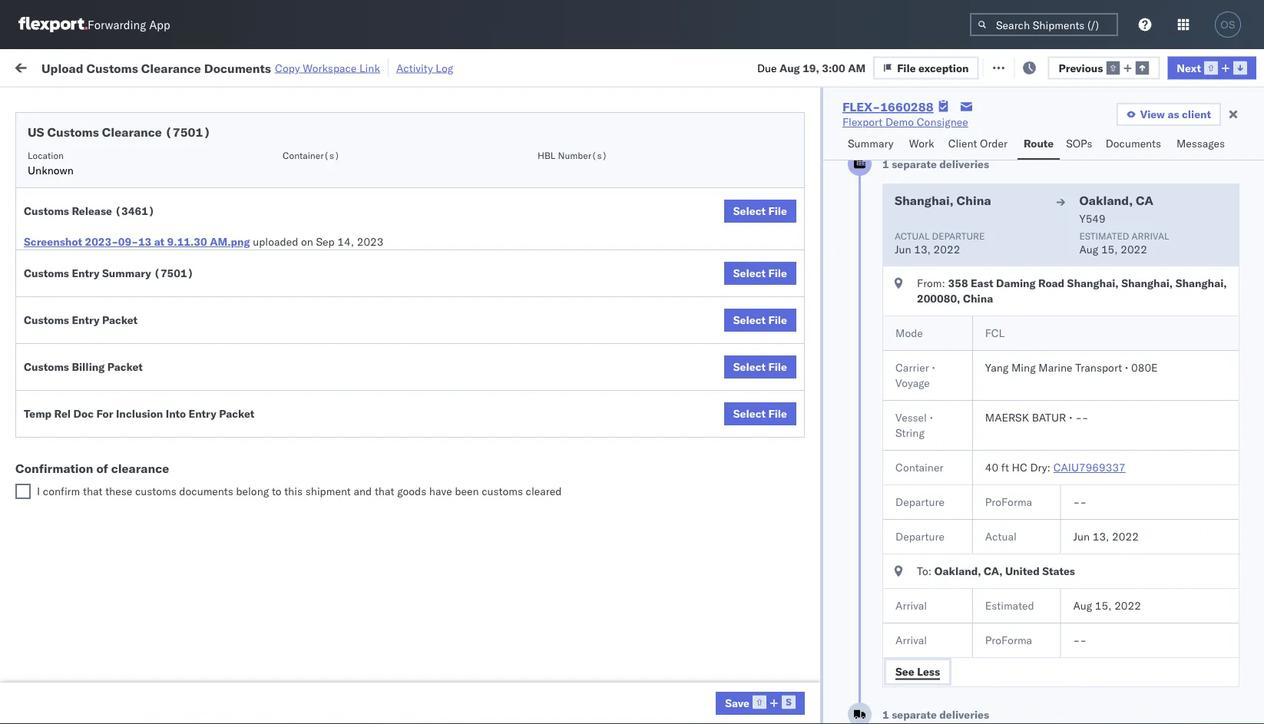 Task type: locate. For each thing, give the bounding box(es) containing it.
los up 13
[[145, 213, 162, 227]]

080e
[[1132, 361, 1158, 374]]

1 vertical spatial 2130387
[[881, 560, 928, 573]]

1 vertical spatial omka
[[1238, 255, 1264, 269]]

2130387 up 1662119
[[881, 560, 928, 573]]

0 vertical spatial omka
[[1238, 154, 1264, 167]]

4 lhuu7894563, uetu5238478 from the top
[[946, 458, 1103, 471]]

0 vertical spatial jan
[[319, 492, 336, 505]]

1 vertical spatial 15,
[[1095, 599, 1112, 613]]

action
[[1212, 60, 1246, 73]]

1 flex-1889466 from the top
[[848, 357, 928, 370]]

am for 1st the schedule pickup from los angeles, ca link from the top of the page
[[273, 188, 291, 201]]

container for container numbers
[[946, 119, 987, 131]]

2 separate from the top
[[892, 708, 937, 722]]

from
[[120, 179, 142, 193], [120, 213, 142, 227], [120, 281, 142, 294], [120, 348, 142, 362], [113, 416, 136, 429], [120, 484, 142, 497]]

pickup right rel
[[77, 416, 111, 429]]

flex-1846748 for third the schedule pickup from los angeles, ca link from the bottom of the page
[[848, 289, 928, 303]]

for
[[96, 407, 113, 421]]

1 2:59 am edt, nov 5, 2022 from the top
[[247, 154, 382, 167]]

oakland, ca y549
[[1080, 193, 1154, 225]]

4 integration from the top
[[670, 661, 723, 674]]

hlxu8034992 for upload customs clearance documents link
[[1109, 323, 1185, 336]]

separate down the flexport demo consignee link
[[892, 157, 937, 171]]

los for second the schedule pickup from los angeles, ca link from the bottom
[[145, 348, 162, 362]]

2 vertical spatial --
[[1074, 634, 1087, 647]]

2022 inside estimated arrival aug 15, 2022
[[1121, 243, 1148, 256]]

flexport. image
[[18, 17, 88, 32]]

8 schedule from the top
[[35, 484, 81, 497]]

3 hlxu6269489, from the top
[[1028, 221, 1107, 235]]

at left risk
[[305, 60, 314, 73]]

select for customs release (3461)
[[733, 204, 766, 218]]

0 vertical spatial deliveries
[[940, 157, 989, 171]]

customs down clearance
[[135, 485, 176, 498]]

appointment down 13
[[126, 255, 189, 268]]

los for second the schedule pickup from los angeles, ca link from the top of the page
[[145, 213, 162, 227]]

1 vertical spatial 1
[[883, 708, 889, 722]]

0 vertical spatial --
[[1074, 495, 1087, 509]]

ceau7522281, for upload customs clearance documents link
[[946, 323, 1025, 336]]

ca down i
[[35, 499, 50, 512]]

summary down flexport
[[848, 137, 894, 150]]

0 horizontal spatial on
[[301, 235, 313, 249]]

1 resize handle column header from the left
[[220, 119, 238, 724]]

5 5, from the top
[[343, 289, 353, 303]]

14, up 23, in the left bottom of the page
[[342, 391, 359, 404]]

flex-2130387 down 'flex-1662119'
[[848, 627, 928, 641]]

1 horizontal spatial summary
[[848, 137, 894, 150]]

1 vertical spatial (7501)
[[154, 267, 194, 280]]

pickup down customs entry summary (7501)
[[84, 281, 117, 294]]

2 proforma from the top
[[985, 634, 1033, 647]]

1893174
[[881, 492, 928, 505]]

0 horizontal spatial summary
[[102, 267, 151, 280]]

• right the carrier
[[932, 361, 936, 374]]

5 select file button from the top
[[724, 403, 797, 426]]

on
[[376, 60, 388, 73], [301, 235, 313, 249]]

1 vertical spatial separate
[[892, 708, 937, 722]]

1 horizontal spatial actual
[[985, 530, 1017, 543]]

flex-1846748 for upload customs clearance documents link
[[848, 323, 928, 336]]

0 vertical spatial schedule delivery appointment button
[[35, 152, 189, 169]]

2130384 down 1662119
[[881, 661, 928, 674]]

(7501) for us customs clearance (7501)
[[165, 124, 211, 140]]

2 vertical spatial clearance
[[119, 315, 168, 328]]

bosch
[[570, 154, 600, 167], [570, 188, 600, 201], [670, 188, 700, 201], [670, 222, 700, 235], [670, 255, 700, 269], [570, 289, 600, 303], [670, 289, 700, 303], [570, 323, 600, 336], [670, 323, 700, 336], [670, 357, 700, 370], [570, 391, 600, 404], [670, 391, 700, 404], [570, 424, 600, 438], [670, 424, 700, 438]]

2 vertical spatial entry
[[189, 407, 216, 421]]

1 select file button from the top
[[724, 200, 797, 223]]

los for confirm pickup from los angeles, ca link
[[139, 416, 156, 429]]

(3461)
[[115, 204, 155, 218]]

client
[[948, 137, 977, 150]]

upload for upload customs clearance documents copy workspace link
[[41, 60, 83, 75]]

exception down search shipments (/) text field
[[1024, 60, 1074, 73]]

ca up arrival
[[1136, 193, 1154, 208]]

1 vertical spatial china
[[963, 292, 993, 305]]

1 confirm from the top
[[35, 416, 75, 429]]

1 vertical spatial confirm
[[35, 457, 75, 471]]

shanghai, china
[[895, 193, 991, 208]]

1 horizontal spatial customs
[[482, 485, 523, 498]]

2 5, from the top
[[343, 188, 353, 201]]

0 vertical spatial on
[[376, 60, 388, 73]]

cleared
[[526, 485, 562, 498]]

4 ceau7522281, hlxu6269489, hlxu8034992 from the top
[[946, 255, 1185, 268]]

flex-2130387 button
[[823, 522, 931, 543], [823, 522, 931, 543], [823, 556, 931, 577], [823, 556, 931, 577], [823, 623, 931, 645], [823, 623, 931, 645]]

0 vertical spatial dec
[[319, 391, 340, 404]]

0 horizontal spatial that
[[83, 485, 103, 498]]

arrival for proforma
[[896, 634, 927, 647]]

schedule pickup from los angeles, ca button
[[35, 179, 218, 211], [35, 212, 218, 245], [35, 280, 218, 312], [35, 348, 218, 380], [35, 483, 218, 515]]

aug down states
[[1074, 599, 1092, 613]]

entry
[[72, 267, 100, 280], [72, 313, 100, 327], [189, 407, 216, 421]]

-- down "caiu7969337"
[[1074, 495, 1087, 509]]

0 horizontal spatial documents
[[35, 330, 91, 343]]

0 horizontal spatial at
[[154, 235, 165, 249]]

ca for second the schedule pickup from los angeles, ca link from the bottom
[[35, 364, 50, 377]]

4 ocean fcl from the top
[[470, 391, 524, 404]]

1 vertical spatial arrival
[[896, 634, 927, 647]]

entry down 2023-
[[72, 267, 100, 280]]

1 vertical spatial --
[[1046, 593, 1060, 607]]

entry for summary
[[72, 267, 100, 280]]

summary
[[848, 137, 894, 150], [102, 267, 151, 280]]

1 appointment from the top
[[126, 153, 189, 167]]

1 vertical spatial 2130384
[[881, 695, 928, 708]]

pickup up 2023-
[[84, 213, 117, 227]]

2 schedule pickup from los angeles, ca button from the top
[[35, 212, 218, 245]]

upload for upload customs clearance documents
[[35, 315, 70, 328]]

oakland, up y549 at top
[[1080, 193, 1133, 208]]

2:59 am edt, nov 5, 2022
[[247, 154, 382, 167], [247, 188, 382, 201], [247, 222, 382, 235], [247, 255, 382, 269], [247, 289, 382, 303]]

jun down shanghai, china
[[895, 243, 912, 256]]

nyku9743990 down see less "button"
[[946, 694, 1022, 708]]

ca for 1st the schedule pickup from los angeles, ca link from the top of the page
[[35, 195, 50, 208]]

on right 205
[[376, 60, 388, 73]]

1 select from the top
[[733, 204, 766, 218]]

2 horizontal spatial 13,
[[1093, 530, 1110, 543]]

5 integration from the top
[[670, 695, 723, 708]]

confirm inside the confirm delivery link
[[35, 457, 75, 471]]

lagerfeld
[[824, 526, 870, 539], [824, 560, 870, 573], [824, 627, 870, 641], [824, 661, 870, 674], [824, 695, 870, 708]]

hlxu6269489, for 1st the schedule pickup from los angeles, ca link from the top of the page
[[1028, 187, 1107, 201]]

schedule delivery appointment link down 2023-
[[35, 254, 189, 269]]

0 vertical spatial packet
[[102, 313, 138, 327]]

numbers inside 'button'
[[1102, 126, 1140, 137]]

jan
[[319, 492, 336, 505], [319, 661, 336, 674]]

screenshot
[[24, 235, 82, 249]]

numbers for mbl/mawb numbers
[[1102, 126, 1140, 137]]

documents for upload customs clearance documents copy workspace link
[[204, 60, 271, 75]]

departure for proforma
[[896, 495, 945, 509]]

2130384
[[881, 661, 928, 674], [881, 695, 928, 708]]

3 flex-2130387 from the top
[[848, 627, 928, 641]]

0 horizontal spatial estimated
[[985, 599, 1034, 613]]

select file for customs release (3461)
[[733, 204, 787, 218]]

2 confirm from the top
[[35, 457, 75, 471]]

jun down maeu9736123
[[1074, 530, 1090, 543]]

est, for 9,
[[294, 323, 317, 336]]

3 schedule pickup from los angeles, ca from the top
[[35, 281, 207, 310]]

0 vertical spatial 15,
[[1101, 243, 1118, 256]]

los down clearance
[[145, 484, 162, 497]]

759
[[282, 60, 302, 73]]

0 vertical spatial proforma
[[985, 495, 1033, 509]]

3 hlxu8034992 from the top
[[1109, 221, 1185, 235]]

united
[[1005, 565, 1040, 578]]

app
[[149, 17, 170, 32]]

1 separate deliveries down less
[[883, 708, 989, 722]]

0 horizontal spatial work
[[167, 60, 194, 73]]

pickup down of
[[84, 484, 117, 497]]

2 schedule delivery appointment button from the top
[[35, 254, 189, 271]]

1 vertical spatial departure
[[896, 530, 945, 543]]

3 5, from the top
[[343, 222, 353, 235]]

1 vertical spatial schedule delivery appointment
[[35, 255, 189, 268]]

3 schedule delivery appointment link from the top
[[35, 389, 189, 404]]

order
[[980, 137, 1008, 150]]

:
[[1047, 461, 1051, 474]]

see less button
[[886, 661, 949, 684]]

1 vertical spatial at
[[154, 235, 165, 249]]

1 vertical spatial maeu9408431
[[1046, 560, 1124, 573]]

1 vertical spatial work
[[909, 137, 935, 150]]

1 vertical spatial documents
[[1106, 137, 1161, 150]]

1 vertical spatial dec
[[319, 424, 339, 438]]

hlxu8034992 down estimated arrival aug 15, 2022
[[1109, 289, 1185, 302]]

0 vertical spatial confirm
[[35, 416, 75, 429]]

0 horizontal spatial numbers
[[946, 132, 984, 143]]

flex-2130384 button
[[823, 657, 931, 679], [823, 657, 931, 679], [823, 691, 931, 712], [823, 691, 931, 712]]

3 schedule pickup from los angeles, ca link from the top
[[35, 280, 218, 311]]

1 vertical spatial aug
[[1080, 243, 1099, 256]]

1 vertical spatial actual
[[985, 530, 1017, 543]]

1 ocean fcl from the top
[[470, 188, 524, 201]]

confirm inside "confirm pickup from los angeles, ca"
[[35, 416, 75, 429]]

ca for third the schedule pickup from los angeles, ca link from the bottom of the page
[[35, 296, 50, 310]]

test123456 up 358 east daming road shanghai, shanghai, shanghai, 200080, china
[[1046, 255, 1111, 269]]

clearance down app
[[141, 60, 201, 75]]

3 maeu9408431 from the top
[[1046, 627, 1124, 641]]

departure up to:
[[896, 530, 945, 543]]

test123456 up the road
[[1046, 222, 1111, 235]]

file
[[1003, 60, 1021, 73], [897, 61, 916, 74], [769, 204, 787, 218], [769, 267, 787, 280], [769, 313, 787, 327], [769, 360, 787, 374], [769, 407, 787, 421]]

resize handle column header
[[220, 119, 238, 724], [390, 119, 409, 724], [444, 119, 462, 724], [544, 119, 562, 724], [644, 119, 662, 724], [797, 119, 816, 724], [920, 119, 939, 724], [1020, 119, 1039, 724], [1212, 119, 1231, 724], [1237, 119, 1255, 724]]

13, down maeu9736123
[[1093, 530, 1110, 543]]

1 down flex id button
[[883, 157, 889, 171]]

numbers inside "container numbers"
[[946, 132, 984, 143]]

1 vertical spatial summary
[[102, 267, 151, 280]]

flex id
[[823, 126, 852, 137]]

0 vertical spatial at
[[305, 60, 314, 73]]

2 departure from the top
[[896, 530, 945, 543]]

3 schedule delivery appointment from the top
[[35, 390, 189, 403]]

actual for actual
[[985, 530, 1017, 543]]

documents left copy
[[204, 60, 271, 75]]

2 vertical spatial appointment
[[126, 390, 189, 403]]

5 2:59 from the top
[[247, 289, 271, 303]]

documents
[[179, 485, 233, 498]]

4 5, from the top
[[343, 255, 353, 269]]

hbl
[[538, 149, 556, 161]]

edt,
[[294, 154, 318, 167], [294, 188, 318, 201], [294, 222, 318, 235], [294, 255, 318, 269], [294, 289, 318, 303]]

hlxu6269489, for third the schedule pickup from los angeles, ca link from the bottom of the page
[[1028, 289, 1107, 302]]

abcdefg78456546 up maeu9736123
[[1046, 458, 1150, 472]]

1 departure from the top
[[896, 495, 945, 509]]

clearance down import
[[102, 124, 162, 140]]

separate
[[892, 157, 937, 171], [892, 708, 937, 722]]

see less
[[896, 665, 940, 678]]

number(s)
[[558, 149, 608, 161]]

5 ceau7522281, hlxu6269489, hlxu8034992 from the top
[[946, 289, 1185, 302]]

schedule delivery appointment button down us customs clearance (7501)
[[35, 152, 189, 169]]

• right vessel
[[930, 411, 933, 424]]

actual inside actual departure jun 13, 2022
[[895, 230, 930, 242]]

2 arrival from the top
[[896, 634, 927, 647]]

schedule delivery appointment
[[35, 153, 189, 167], [35, 255, 189, 268], [35, 390, 189, 403]]

1 vertical spatial schedule delivery appointment link
[[35, 254, 189, 269]]

states
[[1043, 565, 1075, 578]]

Search Work text field
[[748, 55, 916, 78]]

4 select file from the top
[[733, 360, 787, 374]]

customs up the billing
[[73, 315, 116, 328]]

select for temp rel doc for inclusion into entry packet
[[733, 407, 766, 421]]

1846748 for 1st the schedule pickup from los angeles, ca link from the top of the page
[[881, 188, 928, 201]]

my work
[[15, 56, 84, 77]]

1 horizontal spatial estimated
[[1080, 230, 1130, 242]]

documents inside upload customs clearance documents
[[35, 330, 91, 343]]

file for customs release (3461)
[[769, 204, 787, 218]]

maeu9408431 down jun 13, 2022
[[1046, 560, 1124, 573]]

1846748 down the flexport demo consignee link
[[881, 154, 928, 167]]

2 vertical spatial schedule delivery appointment link
[[35, 389, 189, 404]]

container inside button
[[946, 119, 987, 131]]

route button
[[1018, 130, 1060, 160]]

1 separate from the top
[[892, 157, 937, 171]]

abcdefg78456546 down transport
[[1046, 391, 1150, 404]]

packet for customs entry packet
[[102, 313, 138, 327]]

flex-1662119 button
[[823, 590, 931, 611], [823, 590, 931, 611]]

entry up customs billing packet
[[72, 313, 100, 327]]

1 vertical spatial schedule delivery appointment button
[[35, 254, 189, 271]]

carrier
[[896, 361, 929, 374]]

delivery for the confirm delivery link
[[77, 457, 117, 471]]

numbers for container numbers
[[946, 132, 984, 143]]

pm right 8:30
[[273, 661, 290, 674]]

flex-1846748 down "summary" button
[[848, 188, 928, 201]]

select for customs entry summary (7501)
[[733, 267, 766, 280]]

ca for fifth the schedule pickup from los angeles, ca link from the top of the page
[[35, 499, 50, 512]]

0 vertical spatial actual
[[895, 230, 930, 242]]

hlxu6269489, for second the schedule pickup from los angeles, ca link from the top of the page
[[1028, 221, 1107, 235]]

maeu9408431
[[1046, 526, 1124, 539], [1046, 560, 1124, 573], [1046, 627, 1124, 641]]

proforma for arrival
[[985, 634, 1033, 647]]

entry for packet
[[72, 313, 100, 327]]

None checkbox
[[15, 484, 31, 499]]

schedule up rel
[[35, 390, 81, 403]]

select file for temp rel doc for inclusion into entry packet
[[733, 407, 787, 421]]

1 arrival from the top
[[896, 599, 927, 613]]

nov for upload customs clearance documents link
[[319, 323, 339, 336]]

1846748 up the carrier
[[881, 323, 928, 336]]

1 horizontal spatial container
[[946, 119, 987, 131]]

30,
[[338, 661, 355, 674]]

jan for 30,
[[319, 661, 336, 674]]

upload up by:
[[41, 60, 83, 75]]

2 schedule delivery appointment from the top
[[35, 255, 189, 268]]

estimated inside estimated arrival aug 15, 2022
[[1080, 230, 1130, 242]]

2:59 left to
[[247, 492, 271, 505]]

1 vertical spatial packet
[[107, 360, 143, 374]]

0 vertical spatial summary
[[848, 137, 894, 150]]

1 horizontal spatial that
[[375, 485, 394, 498]]

1 vertical spatial clearance
[[102, 124, 162, 140]]

gvcu5265864
[[946, 525, 1022, 539], [946, 559, 1022, 573], [946, 627, 1022, 640]]

-- up zimu3048342
[[1074, 634, 1087, 647]]

delivery for first the schedule delivery appointment link from the top
[[84, 153, 123, 167]]

separate down see less "button"
[[892, 708, 937, 722]]

clearance
[[111, 461, 169, 476]]

aug inside estimated arrival aug 15, 2022
[[1080, 243, 1099, 256]]

1 karl from the top
[[802, 526, 821, 539]]

hlxu8034992 up 080e at the right
[[1109, 323, 1185, 336]]

proforma down 'abcd1234560'
[[985, 634, 1033, 647]]

estimated for estimated
[[985, 599, 1034, 613]]

pickup
[[84, 179, 117, 193], [84, 213, 117, 227], [84, 281, 117, 294], [84, 348, 117, 362], [77, 416, 111, 429], [84, 484, 117, 497]]

4 hlxu8034992 from the top
[[1109, 255, 1185, 268]]

1 horizontal spatial oakland,
[[1080, 193, 1133, 208]]

6 1846748 from the top
[[881, 323, 928, 336]]

test123456 up y549 at top
[[1046, 188, 1111, 201]]

(7501) down the 'upload customs clearance documents copy workspace link'
[[165, 124, 211, 140]]

2 hlxu6269489, from the top
[[1028, 187, 1107, 201]]

y549
[[1080, 212, 1106, 225]]

transport
[[1076, 361, 1122, 374]]

ca inside "confirm pickup from los angeles, ca"
[[35, 431, 50, 445]]

2 lhuu7894563, uetu5238478 from the top
[[946, 390, 1103, 404]]

2022 inside actual departure jun 13, 2022
[[934, 243, 960, 256]]

ca up temp
[[35, 364, 50, 377]]

4 flex-1846748 from the top
[[848, 255, 928, 269]]

1 vertical spatial 2023
[[358, 492, 385, 505]]

hlxu6269489, for upload customs clearance documents link
[[1028, 323, 1107, 336]]

upload customs clearance documents link
[[35, 314, 218, 345]]

gvcu5265864 down 'abcd1234560'
[[946, 627, 1022, 640]]

2:59 for the schedule delivery appointment link related to 2:59 am est, dec 14, 2022
[[247, 391, 271, 404]]

delivery
[[84, 153, 123, 167], [84, 255, 123, 268], [84, 390, 123, 403], [77, 457, 117, 471]]

flex-1846748 up the from:
[[848, 255, 928, 269]]

1 vertical spatial proforma
[[985, 634, 1033, 647]]

2 that from the left
[[375, 485, 394, 498]]

appointment for 2:59 am edt, nov 5, 2022
[[126, 255, 189, 268]]

5 2:59 am edt, nov 5, 2022 from the top
[[247, 289, 382, 303]]

on left sep
[[301, 235, 313, 249]]

5 hlxu8034992 from the top
[[1109, 289, 1185, 302]]

0 vertical spatial maeu9408431
[[1046, 526, 1124, 539]]

5, for third the schedule pickup from los angeles, ca link from the bottom of the page
[[343, 289, 353, 303]]

1 integration from the top
[[670, 526, 723, 539]]

estimated for estimated arrival aug 15, 2022
[[1080, 230, 1130, 242]]

1 vertical spatial upload
[[35, 315, 70, 328]]

confirm delivery button
[[35, 457, 117, 474]]

schedule delivery appointment link for 2:59 am edt, nov 5, 2022
[[35, 254, 189, 269]]

ceau7522281, for 1st the schedule pickup from los angeles, ca link from the top of the page
[[946, 187, 1025, 201]]

message
[[206, 60, 249, 73]]

integration test account - karl lagerfeld
[[670, 526, 870, 539], [670, 560, 870, 573], [670, 627, 870, 641], [670, 661, 870, 674], [670, 695, 870, 708]]

0 vertical spatial schedule delivery appointment
[[35, 153, 189, 167]]

dec up the 7:00 pm est, dec 23, 2022
[[319, 391, 340, 404]]

4 uetu5238478 from the top
[[1028, 458, 1103, 471]]

3 uetu5238478 from the top
[[1028, 424, 1103, 437]]

previous button
[[1048, 56, 1160, 79]]

5 account from the top
[[749, 695, 789, 708]]

nov for 2:59 am edt, nov 5, 2022 the schedule delivery appointment link
[[320, 255, 340, 269]]

-- for arrival
[[1074, 634, 1087, 647]]

deliveries
[[940, 157, 989, 171], [940, 708, 989, 722]]

• inside vessel • string
[[930, 411, 933, 424]]

Search Shipments (/) text field
[[970, 13, 1118, 36]]

1 maeu9408431 from the top
[[1046, 526, 1124, 539]]

china
[[957, 193, 991, 208], [963, 292, 993, 305]]

los up (3461)
[[145, 179, 162, 193]]

ca down customs release (3461)
[[35, 229, 50, 242]]

1 horizontal spatial numbers
[[1102, 126, 1140, 137]]

arrival up the see
[[896, 634, 927, 647]]

0 vertical spatial gvcu5265864
[[946, 525, 1022, 539]]

2023 for 2:59 am est, jan 13, 2023
[[358, 492, 385, 505]]

1 vertical spatial appointment
[[126, 255, 189, 268]]

2 edt, from the top
[[294, 188, 318, 201]]

exception up 1660288
[[919, 61, 969, 74]]

9 resize handle column header from the left
[[1212, 119, 1231, 724]]

0 vertical spatial nyku9743990
[[946, 661, 1022, 674]]

flex-2130387 up 'flex-1662119'
[[848, 560, 928, 573]]

confirmation of clearance
[[15, 461, 169, 476]]

2 vertical spatial schedule delivery appointment
[[35, 390, 189, 403]]

gvcu5265864 down msdu7304509
[[946, 525, 1022, 539]]

departure
[[932, 230, 985, 242]]

2 uetu5238478 from the top
[[1028, 390, 1103, 404]]

risk
[[317, 60, 335, 73]]

13, inside actual departure jun 13, 2022
[[914, 243, 931, 256]]

flex-1846748 down flex id button
[[848, 154, 928, 167]]

schedule delivery appointment link
[[35, 152, 189, 168], [35, 254, 189, 269], [35, 389, 189, 404]]

2 vertical spatial documents
[[35, 330, 91, 343]]

abcd1234560
[[946, 593, 1022, 606]]

9.11.30
[[167, 235, 207, 249]]

5 select file from the top
[[733, 407, 787, 421]]

1 uetu5238478 from the top
[[1028, 356, 1103, 370]]

clearance
[[141, 60, 201, 75], [102, 124, 162, 140], [119, 315, 168, 328]]

2 vertical spatial 2130387
[[881, 627, 928, 641]]

rel
[[54, 407, 71, 421]]

clearance inside upload customs clearance documents
[[119, 315, 168, 328]]

1 schedule from the top
[[35, 153, 81, 167]]

schedule delivery appointment button down 2023-
[[35, 254, 189, 271]]

consignee
[[917, 115, 969, 129]]

1 customs from the left
[[135, 485, 176, 498]]

2130384 down the see
[[881, 695, 928, 708]]

gvcu5265864 up 'abcd1234560'
[[946, 559, 1022, 573]]

work right import
[[167, 60, 194, 73]]

china down east
[[963, 292, 993, 305]]

file exception up 1660288
[[897, 61, 969, 74]]

1 vertical spatial 13,
[[339, 492, 356, 505]]

2023 right sep
[[357, 235, 384, 249]]

5 resize handle column header from the left
[[644, 119, 662, 724]]

2 vertical spatial packet
[[219, 407, 254, 421]]

delivery inside button
[[77, 457, 117, 471]]

5 integration test account - karl lagerfeld from the top
[[670, 695, 870, 708]]

confirm for confirm delivery
[[35, 457, 75, 471]]

0 vertical spatial estimated
[[1080, 230, 1130, 242]]

2 ceau7522281, from the top
[[946, 187, 1025, 201]]

caiu7969337
[[1054, 461, 1126, 474]]

ca inside oakland, ca y549
[[1136, 193, 1154, 208]]

2023-
[[85, 235, 118, 249]]

0 vertical spatial jun
[[895, 243, 912, 256]]

1846748 up the from:
[[881, 255, 928, 269]]

(7501) down "9.11.30"
[[154, 267, 194, 280]]

7 schedule from the top
[[35, 390, 81, 403]]

hc
[[1012, 461, 1028, 474]]

0 vertical spatial appointment
[[126, 153, 189, 167]]

0 vertical spatial upload
[[41, 60, 83, 75]]

4 hlxu6269489, from the top
[[1028, 255, 1107, 268]]

4 lhuu7894563, from the top
[[946, 458, 1026, 471]]

1 horizontal spatial at
[[305, 60, 314, 73]]

entry right into
[[189, 407, 216, 421]]

est, right to
[[294, 492, 317, 505]]

documents
[[204, 60, 271, 75], [1106, 137, 1161, 150], [35, 330, 91, 343]]

6 schedule from the top
[[35, 348, 81, 362]]

file exception down search shipments (/) text field
[[1003, 60, 1074, 73]]

0 vertical spatial work
[[167, 60, 194, 73]]

1 vertical spatial entry
[[72, 313, 100, 327]]

4 2:59 from the top
[[247, 255, 271, 269]]

2 flex-1846748 from the top
[[848, 188, 928, 201]]

confirm up the confirmation
[[35, 416, 75, 429]]

0 vertical spatial 13,
[[914, 243, 931, 256]]

test
[[637, 154, 658, 167], [637, 188, 658, 201], [737, 188, 758, 201], [737, 222, 758, 235], [737, 255, 758, 269], [637, 289, 658, 303], [737, 289, 758, 303], [637, 323, 658, 336], [737, 323, 758, 336], [737, 357, 758, 370], [637, 391, 658, 404], [737, 391, 758, 404], [637, 424, 658, 438], [737, 424, 758, 438], [726, 526, 746, 539], [726, 560, 746, 573], [726, 627, 746, 641], [726, 661, 746, 674], [726, 695, 746, 708]]

3 flex-1889466 from the top
[[848, 424, 928, 438]]

2:59 for fifth the schedule pickup from los angeles, ca link from the top of the page
[[247, 492, 271, 505]]

0 horizontal spatial container
[[896, 461, 944, 474]]

jan left "30,"
[[319, 661, 336, 674]]

2 test123456 from the top
[[1046, 188, 1111, 201]]

ca for confirm pickup from los angeles, ca link
[[35, 431, 50, 445]]

0 horizontal spatial customs
[[135, 485, 176, 498]]

ca down unknown
[[35, 195, 50, 208]]

file for customs billing packet
[[769, 360, 787, 374]]

container(s)
[[283, 149, 340, 161]]

0 vertical spatial schedule delivery appointment link
[[35, 152, 189, 168]]

documents inside button
[[1106, 137, 1161, 150]]

1 horizontal spatial 13,
[[914, 243, 931, 256]]

ca
[[1136, 193, 1154, 208], [35, 195, 50, 208], [35, 229, 50, 242], [35, 296, 50, 310], [35, 364, 50, 377], [35, 431, 50, 445], [35, 499, 50, 512]]

2:59 am est, jan 13, 2023
[[247, 492, 385, 505]]

15, inside estimated arrival aug 15, 2022
[[1101, 243, 1118, 256]]

est, up the 7:00 pm est, dec 23, 2022
[[294, 391, 317, 404]]

2 vertical spatial schedule delivery appointment button
[[35, 389, 189, 406]]

inclusion
[[116, 407, 163, 421]]

dec left 23, in the left bottom of the page
[[319, 424, 339, 438]]

0 vertical spatial flex-2130384
[[848, 661, 928, 674]]

china inside 358 east daming road shanghai, shanghai, shanghai, 200080, china
[[963, 292, 993, 305]]

container up client
[[946, 119, 987, 131]]

2:59 up the uploaded
[[247, 188, 271, 201]]

numbers
[[1102, 126, 1140, 137], [946, 132, 984, 143]]

oakland, inside oakland, ca y549
[[1080, 193, 1133, 208]]

ceau7522281, for 2:59 am edt, nov 5, 2022 the schedule delivery appointment link
[[946, 255, 1025, 268]]

ceau7522281, down client order button
[[946, 187, 1025, 201]]

workspace
[[303, 61, 357, 75]]

1 vertical spatial oakland,
[[935, 565, 981, 578]]

estimated
[[1080, 230, 1130, 242], [985, 599, 1034, 613]]

3 ocean fcl from the top
[[470, 323, 524, 336]]

upload inside upload customs clearance documents
[[35, 315, 70, 328]]

los for 1st the schedule pickup from los angeles, ca link from the top of the page
[[145, 179, 162, 193]]

6 2:59 from the top
[[247, 391, 271, 404]]

schedule down the customs entry packet
[[35, 348, 81, 362]]

0 vertical spatial 2130387
[[881, 526, 928, 539]]

1846748 down work button on the right of page
[[881, 188, 928, 201]]

file for temp rel doc for inclusion into entry packet
[[769, 407, 787, 421]]

been
[[455, 485, 479, 498]]

schedule up the customs entry packet
[[35, 281, 81, 294]]

appointment up inclusion
[[126, 390, 189, 403]]

schedule up 'screenshot'
[[35, 213, 81, 227]]

flex-2130384
[[848, 661, 928, 674], [848, 695, 928, 708]]

angeles, inside "confirm pickup from los angeles, ca"
[[159, 416, 201, 429]]

1889466
[[881, 357, 928, 370], [881, 391, 928, 404], [881, 424, 928, 438], [881, 458, 928, 472]]

5 select from the top
[[733, 407, 766, 421]]

packet for customs billing packet
[[107, 360, 143, 374]]

los inside "confirm pickup from los angeles, ca"
[[139, 416, 156, 429]]

2 appointment from the top
[[126, 255, 189, 268]]



Task type: describe. For each thing, give the bounding box(es) containing it.
customs up customs billing packet
[[24, 313, 69, 327]]

0 vertical spatial aug
[[780, 61, 800, 74]]

flex-1846748 for 1st the schedule pickup from los angeles, ca link from the top of the page
[[848, 188, 928, 201]]

messages button
[[1171, 130, 1233, 160]]

5 ocean fcl from the top
[[470, 424, 524, 438]]

5, for second the schedule pickup from los angeles, ca link from the top of the page
[[343, 222, 353, 235]]

due
[[757, 61, 777, 74]]

schedule for 2:59 am edt, nov 5, 2022 the schedule delivery appointment link
[[35, 255, 81, 268]]

1 horizontal spatial exception
[[1024, 60, 1074, 73]]

schedule for 1st the schedule pickup from los angeles, ca link from the top of the page
[[35, 179, 81, 193]]

vessel
[[896, 411, 927, 424]]

759 at risk
[[282, 60, 335, 73]]

4 integration test account - karl lagerfeld from the top
[[670, 661, 870, 674]]

schedule for second the schedule pickup from los angeles, ca link from the bottom
[[35, 348, 81, 362]]

4 flex-1889466 from the top
[[848, 458, 928, 472]]

customs inside upload customs clearance documents
[[73, 315, 116, 328]]

confirm delivery
[[35, 457, 117, 471]]

0 horizontal spatial exception
[[919, 61, 969, 74]]

copy
[[275, 61, 300, 75]]

19,
[[803, 61, 820, 74]]

work inside work button
[[909, 137, 935, 150]]

hlxu8034992 for 2:59 am edt, nov 5, 2022 the schedule delivery appointment link
[[1109, 255, 1185, 268]]

schedule for the schedule delivery appointment link related to 2:59 am est, dec 14, 2022
[[35, 390, 81, 403]]

5 test123456 from the top
[[1046, 289, 1111, 303]]

file for customs entry packet
[[769, 313, 787, 327]]

summary inside button
[[848, 137, 894, 150]]

proforma for departure
[[985, 495, 1033, 509]]

0 vertical spatial 2023
[[357, 235, 384, 249]]

customs down 'screenshot'
[[24, 267, 69, 280]]

hlxu6269489, for 2:59 am edt, nov 5, 2022 the schedule delivery appointment link
[[1028, 255, 1107, 268]]

activity log button
[[396, 58, 453, 77]]

customs up 'screenshot'
[[24, 204, 69, 218]]

see
[[896, 665, 915, 678]]

1 flex-2130384 from the top
[[848, 661, 928, 674]]

1 ceau7522281, from the top
[[946, 154, 1025, 167]]

road
[[1039, 277, 1065, 290]]

hlxu8034992 for second the schedule pickup from los angeles, ca link from the top of the page
[[1109, 221, 1185, 235]]

shipment
[[305, 485, 351, 498]]

customs left the billing
[[24, 360, 69, 374]]

delivery for the schedule delivery appointment link related to 2:59 am est, dec 14, 2022
[[84, 390, 123, 403]]

1 flex-1846748 from the top
[[848, 154, 928, 167]]

3 lhuu7894563, from the top
[[946, 424, 1026, 437]]

by:
[[56, 94, 70, 108]]

0 vertical spatial china
[[957, 193, 991, 208]]

customs down forwarding at the top of the page
[[86, 60, 138, 75]]

3 lagerfeld from the top
[[824, 627, 870, 641]]

• right batur
[[1069, 411, 1073, 424]]

2 vertical spatial aug
[[1074, 599, 1092, 613]]

2 2:59 am edt, nov 5, 2022 from the top
[[247, 188, 382, 201]]

2 omka from the top
[[1238, 255, 1264, 269]]

1 lagerfeld from the top
[[824, 526, 870, 539]]

customs billing packet
[[24, 360, 143, 374]]

2 flex-2130387 from the top
[[848, 560, 928, 573]]

yang ming marine transport • 080e
[[985, 361, 1158, 374]]

1 hlxu8034992 from the top
[[1109, 154, 1185, 167]]

east
[[971, 277, 994, 290]]

client order
[[948, 137, 1008, 150]]

358
[[948, 277, 968, 290]]

flex-1660288
[[843, 99, 934, 114]]

schedule delivery appointment button for 2:59 am edt, nov 5, 2022
[[35, 254, 189, 271]]

select file button for customs billing packet
[[724, 356, 797, 379]]

• inside carrier • voyage
[[932, 361, 936, 374]]

into
[[166, 407, 186, 421]]

estimated arrival aug 15, 2022
[[1080, 230, 1170, 256]]

select file for customs billing packet
[[733, 360, 787, 374]]

2 resize handle column header from the left
[[390, 119, 409, 724]]

4 abcdefg78456546 from the top
[[1046, 458, 1150, 472]]

billing
[[72, 360, 105, 374]]

schedule for second the schedule pickup from los angeles, ca link from the top of the page
[[35, 213, 81, 227]]

confirm delivery link
[[35, 457, 117, 472]]

forwarding
[[88, 17, 146, 32]]

5 schedule pickup from los angeles, ca button from the top
[[35, 483, 218, 515]]

select file button for customs release (3461)
[[724, 200, 797, 223]]

arrival
[[1132, 230, 1170, 242]]

these
[[105, 485, 132, 498]]

1 schedule pickup from los angeles, ca from the top
[[35, 179, 207, 208]]

1 horizontal spatial file exception
[[1003, 60, 1074, 73]]

2 account from the top
[[749, 560, 789, 573]]

select file button for temp rel doc for inclusion into entry packet
[[724, 403, 797, 426]]

arrival for estimated
[[896, 599, 927, 613]]

confirm for confirm pickup from los angeles, ca
[[35, 416, 75, 429]]

import work
[[129, 60, 194, 73]]

2 nyku9743990 from the top
[[946, 694, 1022, 708]]

2:59 for second the schedule pickup from los angeles, ca link from the top of the page
[[247, 222, 271, 235]]

(7501) for customs entry summary (7501)
[[154, 267, 194, 280]]

3 edt, from the top
[[294, 222, 318, 235]]

ca,
[[984, 565, 1003, 578]]

schedule for third the schedule pickup from los angeles, ca link from the bottom of the page
[[35, 281, 81, 294]]

4 schedule pickup from los angeles, ca from the top
[[35, 348, 207, 377]]

1 abcdefg78456546 from the top
[[1046, 357, 1150, 370]]

flexport demo consignee
[[843, 115, 969, 129]]

1 1 from the top
[[883, 157, 889, 171]]

1 vertical spatial jun
[[1074, 530, 1090, 543]]

forwarding app
[[88, 17, 170, 32]]

2:00 am est, nov 9, 2022
[[247, 323, 381, 336]]

1 deliveries from the top
[[940, 157, 989, 171]]

dec for 14,
[[319, 391, 340, 404]]

flex-1893174
[[848, 492, 928, 505]]

mode
[[896, 326, 923, 340]]

confirmation
[[15, 461, 93, 476]]

2 2130387 from the top
[[881, 560, 928, 573]]

schedule for fifth the schedule pickup from los angeles, ca link from the top of the page
[[35, 484, 81, 497]]

2 karl from the top
[[802, 560, 821, 573]]

hlxu8034992 for 1st the schedule pickup from los angeles, ca link from the top of the page
[[1109, 187, 1185, 201]]

0 vertical spatial 14,
[[338, 235, 354, 249]]

view as client button
[[1117, 103, 1221, 126]]

confirm pickup from los angeles, ca button
[[35, 415, 218, 447]]

ming
[[1012, 361, 1036, 374]]

6 ocean fcl from the top
[[470, 492, 524, 505]]

1 ceau7522281, hlxu6269489, hlxu8034992 from the top
[[946, 154, 1185, 167]]

1 that from the left
[[83, 485, 103, 498]]

3 lhuu7894563, uetu5238478 from the top
[[946, 424, 1103, 437]]

mbl/mawb
[[1046, 126, 1100, 137]]

1 1889466 from the top
[[881, 357, 928, 370]]

flex
[[823, 126, 841, 137]]

ceau7522281, for third the schedule pickup from los angeles, ca link from the bottom of the page
[[946, 289, 1025, 302]]

os button
[[1211, 7, 1246, 42]]

filtered by:
[[15, 94, 70, 108]]

link
[[359, 61, 380, 75]]

3 2:59 am edt, nov 5, 2022 from the top
[[247, 222, 382, 235]]

3 2130387 from the top
[[881, 627, 928, 641]]

dry
[[1030, 461, 1047, 474]]

ft
[[1001, 461, 1009, 474]]

2 maeu9408431 from the top
[[1046, 560, 1124, 573]]

hlxu8034992 for third the schedule pickup from los angeles, ca link from the bottom of the page
[[1109, 289, 1185, 302]]

4 2:59 am edt, nov 5, 2022 from the top
[[247, 255, 382, 269]]

los for fifth the schedule pickup from los angeles, ca link from the top of the page
[[145, 484, 162, 497]]

10 resize handle column header from the left
[[1237, 119, 1255, 724]]

jun 13, 2022
[[1074, 530, 1139, 543]]

3 karl from the top
[[802, 627, 821, 641]]

2 integration test account - karl lagerfeld from the top
[[670, 560, 870, 573]]

select file button for customs entry packet
[[724, 309, 797, 332]]

2 1 from the top
[[883, 708, 889, 722]]

confirm pickup from los angeles, ca
[[35, 416, 201, 445]]

i confirm that these customs documents belong to this shipment and that goods have been customs cleared
[[37, 485, 562, 498]]

appointment for 2:59 am est, dec 14, 2022
[[126, 390, 189, 403]]

1 vertical spatial 14,
[[342, 391, 359, 404]]

5 lagerfeld from the top
[[824, 695, 870, 708]]

1 schedule delivery appointment from the top
[[35, 153, 189, 167]]

due aug 19, 3:00 am
[[757, 61, 866, 74]]

pm for 8:30
[[273, 661, 290, 674]]

view
[[1141, 108, 1165, 121]]

nov for second the schedule pickup from los angeles, ca link from the top of the page
[[320, 222, 340, 235]]

dec for 23,
[[319, 424, 339, 438]]

message (0)
[[206, 60, 269, 73]]

0 horizontal spatial file exception
[[897, 61, 969, 74]]

workitem button
[[9, 122, 223, 138]]

actions
[[1218, 126, 1250, 137]]

2 lagerfeld from the top
[[824, 560, 870, 573]]

marine
[[1039, 361, 1073, 374]]

file for customs entry summary (7501)
[[769, 267, 787, 280]]

ceau7522281, for second the schedule pickup from los angeles, ca link from the top of the page
[[946, 221, 1025, 235]]

1 hlxu6269489, from the top
[[1028, 154, 1107, 167]]

1 schedule delivery appointment link from the top
[[35, 152, 189, 168]]

8:30
[[247, 661, 271, 674]]

1 5, from the top
[[343, 154, 353, 167]]

est, for 13,
[[294, 492, 317, 505]]

4 account from the top
[[749, 661, 789, 674]]

1846748 for third the schedule pickup from los angeles, ca link from the bottom of the page
[[881, 289, 928, 303]]

flex-1846748 for second the schedule pickup from los angeles, ca link from the top of the page
[[848, 222, 928, 235]]

5 schedule pickup from los angeles, ca link from the top
[[35, 483, 218, 514]]

1846748 for 2:59 am edt, nov 5, 2022 the schedule delivery appointment link
[[881, 255, 928, 269]]

1 integration test account - karl lagerfeld from the top
[[670, 526, 870, 539]]

-- for departure
[[1074, 495, 1087, 509]]

2:59 for 1st the schedule pickup from los angeles, ca link from the top of the page
[[247, 188, 271, 201]]

1662119
[[881, 593, 928, 607]]

schedule delivery appointment for 2:59 am est, dec 14, 2022
[[35, 390, 189, 403]]

am for second the schedule pickup from los angeles, ca link from the top of the page
[[273, 222, 291, 235]]

2:59 for 2:59 am edt, nov 5, 2022 the schedule delivery appointment link
[[247, 255, 271, 269]]

sep
[[316, 235, 335, 249]]

customs entry summary (7501)
[[24, 267, 194, 280]]

2 vertical spatial 13,
[[1093, 530, 1110, 543]]

jan for 13,
[[319, 492, 336, 505]]

zimu3048342
[[1046, 661, 1119, 674]]

358 east daming road shanghai, shanghai, shanghai, 200080, china
[[917, 277, 1227, 305]]

2 ocean fcl from the top
[[470, 289, 524, 303]]

1 schedule pickup from los angeles, ca button from the top
[[35, 179, 218, 211]]

from:
[[917, 277, 946, 290]]

yang
[[985, 361, 1009, 374]]

1 omka from the top
[[1238, 154, 1264, 167]]

1 horizontal spatial on
[[376, 60, 388, 73]]

0 horizontal spatial oakland,
[[935, 565, 981, 578]]

9,
[[342, 323, 352, 336]]

departure for actual
[[896, 530, 945, 543]]

4 schedule pickup from los angeles, ca link from the top
[[35, 348, 218, 378]]

pickup down upload customs clearance documents
[[84, 348, 117, 362]]

work inside import work button
[[167, 60, 194, 73]]

jun inside actual departure jun 13, 2022
[[895, 243, 912, 256]]

5, for 1st the schedule pickup from los angeles, ca link from the top of the page
[[343, 188, 353, 201]]

select file button for customs entry summary (7501)
[[724, 262, 797, 285]]

3 schedule pickup from los angeles, ca button from the top
[[35, 280, 218, 312]]

flex-1846748 for 2:59 am edt, nov 5, 2022 the schedule delivery appointment link
[[848, 255, 928, 269]]

vessel • string
[[896, 411, 933, 440]]

am for 2:59 am edt, nov 5, 2022 the schedule delivery appointment link
[[273, 255, 291, 269]]

3 resize handle column header from the left
[[444, 119, 462, 724]]

previous
[[1059, 61, 1103, 74]]

less
[[917, 665, 940, 678]]

los for third the schedule pickup from los angeles, ca link from the bottom of the page
[[145, 281, 162, 294]]

select file for customs entry summary (7501)
[[733, 267, 787, 280]]

1 2130387 from the top
[[881, 526, 928, 539]]

select file for customs entry packet
[[733, 313, 787, 327]]

schedule delivery appointment for 2:59 am edt, nov 5, 2022
[[35, 255, 189, 268]]

2 abcdefg78456546 from the top
[[1046, 391, 1150, 404]]

clearance for upload customs clearance documents copy workspace link
[[141, 60, 201, 75]]

container for container
[[896, 461, 944, 474]]

pm for 7:00
[[273, 424, 290, 438]]

1 2:59 from the top
[[247, 154, 271, 167]]

batch
[[1179, 60, 1209, 73]]

2 1 separate deliveries from the top
[[883, 708, 989, 722]]

this
[[284, 485, 303, 498]]

schedule delivery appointment link for 2:59 am est, dec 14, 2022
[[35, 389, 189, 404]]

schedule for first the schedule delivery appointment link from the top
[[35, 153, 81, 167]]

5, for 2:59 am edt, nov 5, 2022 the schedule delivery appointment link
[[343, 255, 353, 269]]

est, for 23,
[[293, 424, 316, 438]]

0 horizontal spatial 13,
[[339, 492, 356, 505]]

doc
[[73, 407, 94, 421]]

voyage
[[896, 376, 930, 390]]

am for third the schedule pickup from los angeles, ca link from the bottom of the page
[[273, 289, 291, 303]]

next button
[[1168, 56, 1257, 79]]

2:59 for third the schedule pickup from los angeles, ca link from the bottom of the page
[[247, 289, 271, 303]]

est, for 30,
[[293, 661, 316, 674]]

2 2130384 from the top
[[881, 695, 928, 708]]

• left 080e at the right
[[1125, 361, 1129, 374]]

2 1889466 from the top
[[881, 391, 928, 404]]

3 integration from the top
[[670, 627, 723, 641]]

pickup up release
[[84, 179, 117, 193]]

customs release (3461)
[[24, 204, 155, 218]]

2 ceau7522281, hlxu6269489, hlxu8034992 from the top
[[946, 187, 1185, 201]]

4 1889466 from the top
[[881, 458, 928, 472]]

7:00
[[247, 424, 271, 438]]

confirm pickup from los angeles, ca link
[[35, 415, 218, 446]]

1 2130384 from the top
[[881, 661, 928, 674]]

est, for 14,
[[294, 391, 317, 404]]

nov for 1st the schedule pickup from los angeles, ca link from the top of the page
[[320, 188, 340, 201]]

upload customs clearance documents copy workspace link
[[41, 60, 380, 75]]

schedule delivery appointment button for 2:59 am est, dec 14, 2022
[[35, 389, 189, 406]]

filtered
[[15, 94, 53, 108]]

demo
[[886, 115, 914, 129]]

nov for third the schedule pickup from los angeles, ca link from the bottom of the page
[[320, 289, 340, 303]]

1 schedule delivery appointment button from the top
[[35, 152, 189, 169]]

from inside "confirm pickup from los angeles, ca"
[[113, 416, 136, 429]]

flex id button
[[816, 122, 923, 138]]

maersk batur • --
[[985, 411, 1089, 424]]

4 karl from the top
[[802, 661, 821, 674]]

sops button
[[1060, 130, 1100, 160]]

1 edt, from the top
[[294, 154, 318, 167]]

2 schedule pickup from los angeles, ca from the top
[[35, 213, 207, 242]]

2 integration from the top
[[670, 560, 723, 573]]

1846748 for second the schedule pickup from los angeles, ca link from the top of the page
[[881, 222, 928, 235]]

customs down by:
[[47, 124, 99, 140]]

1 gvcu5265864 from the top
[[946, 525, 1022, 539]]

1846748 for upload customs clearance documents link
[[881, 323, 928, 336]]

of
[[96, 461, 108, 476]]

1 vertical spatial on
[[301, 235, 313, 249]]

1 flex-2130387 from the top
[[848, 526, 928, 539]]

1 1 separate deliveries from the top
[[883, 157, 989, 171]]

2023 for 8:30 pm est, jan 30, 2023
[[358, 661, 384, 674]]

goods
[[397, 485, 427, 498]]

2 lhuu7894563, from the top
[[946, 390, 1026, 404]]

temp rel doc for inclusion into entry packet
[[24, 407, 254, 421]]

maeu9736123
[[1046, 492, 1124, 505]]

4 schedule pickup from los angeles, ca button from the top
[[35, 348, 218, 380]]

flex-1662119
[[848, 593, 928, 607]]

3 ceau7522281, hlxu6269489, hlxu8034992 from the top
[[946, 221, 1185, 235]]

4 test123456 from the top
[[1046, 255, 1111, 269]]

1 lhuu7894563, from the top
[[946, 356, 1026, 370]]

6 test123456 from the top
[[1046, 323, 1111, 336]]

pickup inside "confirm pickup from los angeles, ca"
[[77, 416, 111, 429]]

5 karl from the top
[[802, 695, 821, 708]]

3 gvcu5265864 from the top
[[946, 627, 1022, 640]]



Task type: vqa. For each thing, say whether or not it's contained in the screenshot.
third "2:59"
yes



